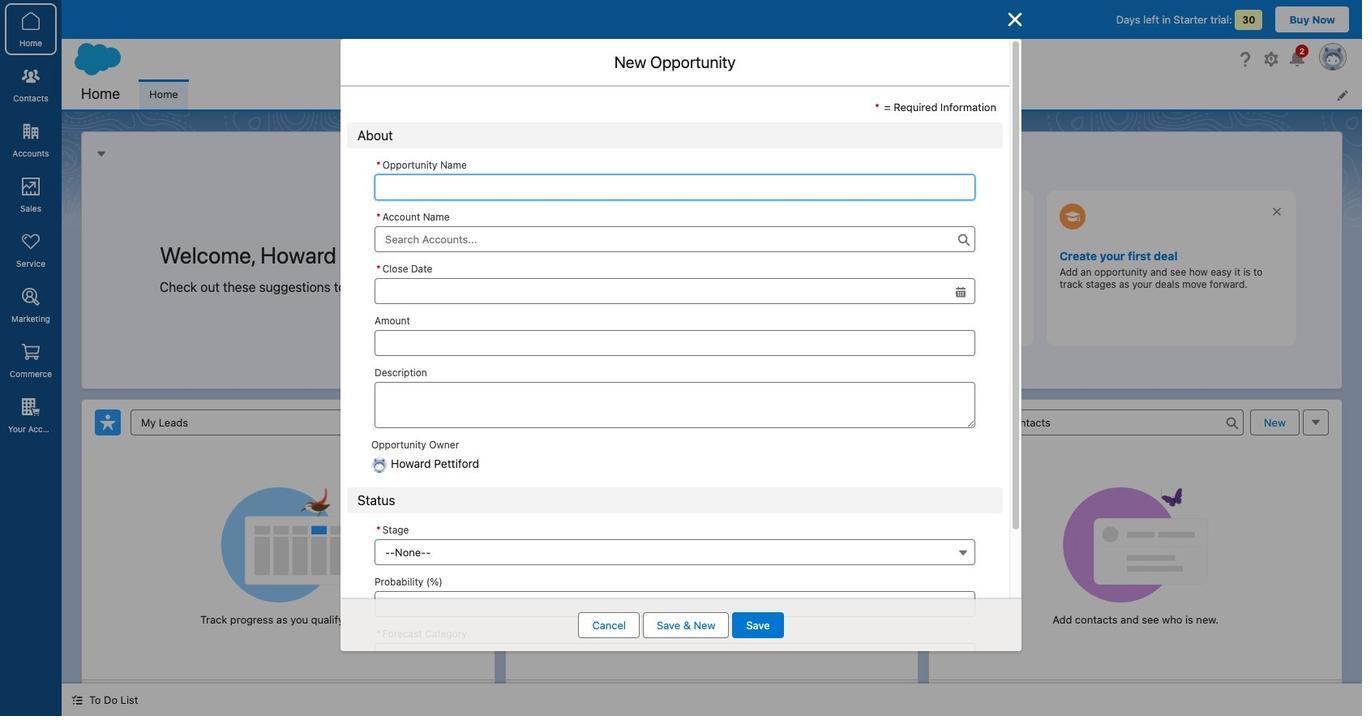 Task type: describe. For each thing, give the bounding box(es) containing it.
Search Accounts... text field
[[375, 226, 976, 252]]

inverse image
[[1006, 10, 1025, 29]]

text default image
[[71, 694, 83, 706]]



Task type: vqa. For each thing, say whether or not it's contained in the screenshot.
list on the top of page
yes



Task type: locate. For each thing, give the bounding box(es) containing it.
None text field
[[375, 330, 976, 356], [375, 382, 976, 428], [375, 592, 976, 618], [375, 330, 976, 356], [375, 382, 976, 428], [375, 592, 976, 618]]

Stage - Current Selection: --None-- button
[[375, 540, 976, 566]]

None text field
[[375, 174, 976, 200], [375, 278, 976, 304], [375, 174, 976, 200], [375, 278, 976, 304]]

group
[[375, 258, 976, 304]]

list
[[139, 79, 1362, 109]]



